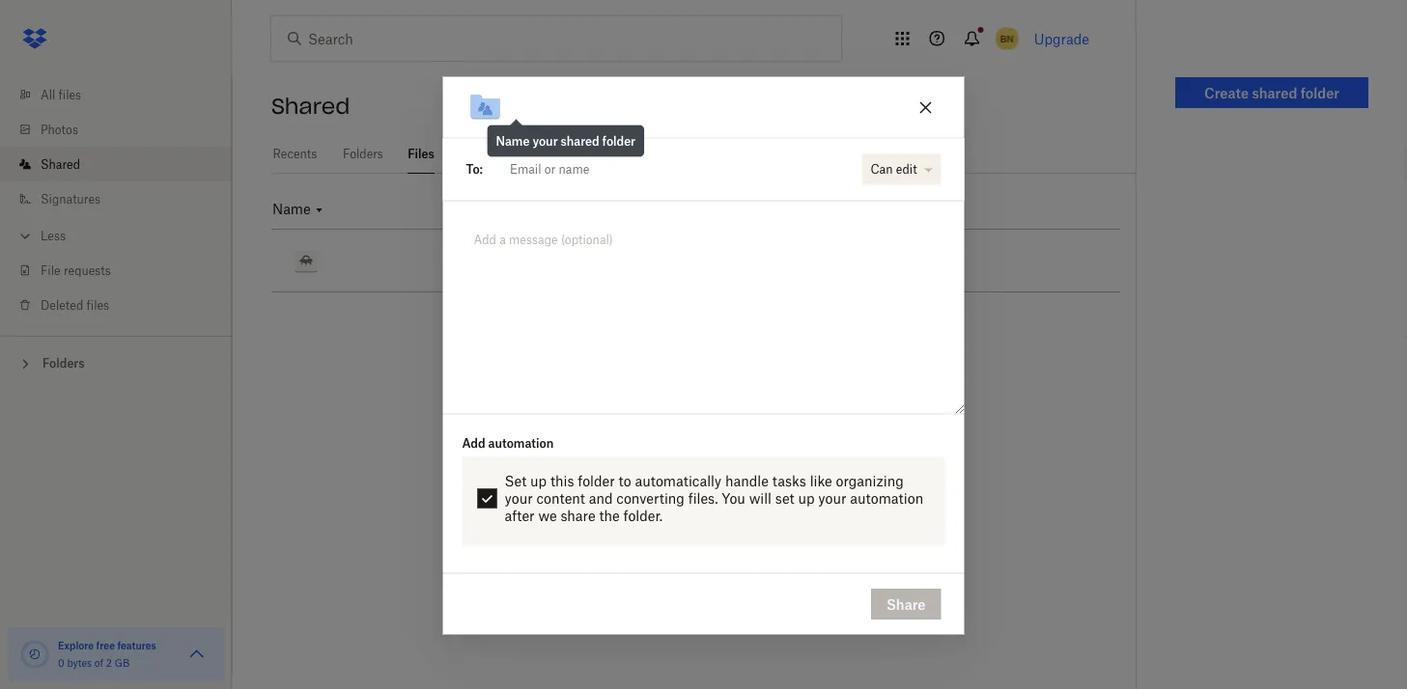 Task type: describe. For each thing, give the bounding box(es) containing it.
this
[[551, 473, 574, 490]]

share button
[[872, 589, 942, 620]]

all files link
[[15, 77, 232, 112]]

folders link
[[342, 135, 385, 171]]

Add a message (optional) text field
[[466, 225, 942, 269]]

deleted files
[[41, 298, 109, 313]]

gb
[[115, 658, 130, 670]]

file
[[41, 263, 61, 278]]

content
[[537, 491, 585, 507]]

bytes
[[67, 658, 92, 670]]

share
[[561, 508, 596, 525]]

create shared folder button
[[1176, 77, 1369, 108]]

set
[[505, 473, 527, 490]]

signatures
[[41, 192, 101, 206]]

name your shared folder
[[496, 134, 636, 148]]

can edit button
[[862, 154, 942, 185]]

Contact name field
[[502, 154, 854, 185]]

tasks
[[773, 473, 807, 490]]

files link
[[408, 135, 435, 171]]

requests for signature requests
[[572, 147, 619, 161]]

your down like
[[819, 491, 847, 507]]

less image
[[15, 227, 35, 246]]

folders inside tab list
[[343, 147, 383, 161]]

organizing
[[836, 473, 904, 490]]

and
[[589, 491, 613, 507]]

folder.
[[624, 508, 663, 525]]

set up this folder to automatically handle tasks like organizing your content and converting files. you will set up your automation after we share the folder.
[[505, 473, 924, 525]]

folder inside button
[[1301, 85, 1340, 101]]

all files
[[41, 87, 81, 102]]

file requests link
[[15, 253, 232, 288]]

automation inside set up this folder to automatically handle tasks like organizing your content and converting files. you will set up your automation after we share the folder.
[[851, 491, 924, 507]]

signature requests link
[[512, 135, 622, 171]]

folder for set up this folder to automatically handle tasks like organizing your content and converting files. you will set up your automation after we share the folder.
[[578, 473, 615, 490]]

edit
[[897, 162, 917, 177]]

add automation
[[462, 437, 554, 451]]

quota usage element
[[19, 640, 50, 671]]

upgrade
[[1035, 30, 1090, 47]]

file requests
[[41, 263, 111, 278]]

features
[[117, 640, 156, 652]]

shared inside button
[[1253, 85, 1298, 101]]

deleted files link
[[15, 288, 232, 323]]

signatures link
[[15, 182, 232, 216]]

after
[[505, 508, 535, 525]]



Task type: vqa. For each thing, say whether or not it's contained in the screenshot.
The Folder, Soul Destroyer (1) row
no



Task type: locate. For each thing, give the bounding box(es) containing it.
like
[[810, 473, 833, 490]]

1 vertical spatial automation
[[851, 491, 924, 507]]

requests right file
[[64, 263, 111, 278]]

folder right create
[[1301, 85, 1340, 101]]

folders inside button
[[43, 357, 85, 371]]

dropbox image
[[15, 19, 54, 58]]

photos
[[41, 122, 78, 137]]

folders
[[343, 147, 383, 161], [43, 357, 85, 371]]

set
[[776, 491, 795, 507]]

0 vertical spatial requests
[[572, 147, 619, 161]]

list containing all files
[[0, 66, 232, 336]]

the
[[600, 508, 620, 525]]

folders left the files
[[343, 147, 383, 161]]

upgrade link
[[1035, 30, 1090, 47]]

signature
[[515, 147, 569, 161]]

shared link
[[15, 147, 232, 182]]

files
[[59, 87, 81, 102], [87, 298, 109, 313]]

deleted
[[41, 298, 83, 313]]

2
[[106, 658, 112, 670]]

to
[[619, 473, 632, 490]]

links link
[[458, 135, 489, 171]]

can edit
[[871, 162, 917, 177]]

folder
[[1301, 85, 1340, 101], [603, 134, 636, 148], [578, 473, 615, 490]]

0
[[58, 658, 64, 670]]

1 horizontal spatial folders
[[343, 147, 383, 161]]

shared right create
[[1253, 85, 1298, 101]]

automation
[[488, 437, 554, 451], [851, 491, 924, 507]]

to:
[[466, 162, 483, 177]]

shared up recents link
[[272, 93, 350, 120]]

recents
[[273, 147, 317, 161]]

free
[[96, 640, 115, 652]]

explore
[[58, 640, 94, 652]]

shared
[[1253, 85, 1298, 101], [561, 134, 600, 148]]

share
[[887, 597, 926, 613]]

signature requests
[[515, 147, 619, 161]]

shared
[[272, 93, 350, 120], [41, 157, 80, 172]]

files right deleted
[[87, 298, 109, 313]]

create
[[1205, 85, 1250, 101]]

we
[[539, 508, 557, 525]]

folder up contact name field
[[603, 134, 636, 148]]

1 vertical spatial folder
[[603, 134, 636, 148]]

0 horizontal spatial requests
[[64, 263, 111, 278]]

0 horizontal spatial automation
[[488, 437, 554, 451]]

your up after
[[505, 491, 533, 507]]

1 horizontal spatial files
[[87, 298, 109, 313]]

requests
[[572, 147, 619, 161], [64, 263, 111, 278]]

0 vertical spatial folders
[[343, 147, 383, 161]]

sharing modal dialog
[[443, 77, 965, 690]]

1 vertical spatial shared
[[41, 157, 80, 172]]

you
[[722, 491, 746, 507]]

shared down photos
[[41, 157, 80, 172]]

photos link
[[15, 112, 232, 147]]

0 horizontal spatial shared
[[561, 134, 600, 148]]

2 vertical spatial folder
[[578, 473, 615, 490]]

up
[[531, 473, 547, 490], [799, 491, 815, 507]]

folder for name your shared folder
[[603, 134, 636, 148]]

all
[[41, 87, 55, 102]]

1 horizontal spatial shared
[[1253, 85, 1298, 101]]

will
[[750, 491, 772, 507]]

0 horizontal spatial shared
[[41, 157, 80, 172]]

1 horizontal spatial automation
[[851, 491, 924, 507]]

converting
[[617, 491, 685, 507]]

shared inside list item
[[41, 157, 80, 172]]

files for all files
[[59, 87, 81, 102]]

shared list item
[[0, 147, 232, 182]]

0 vertical spatial automation
[[488, 437, 554, 451]]

1 vertical spatial shared
[[561, 134, 600, 148]]

your
[[533, 134, 558, 148], [505, 491, 533, 507], [819, 491, 847, 507]]

1 vertical spatial up
[[799, 491, 815, 507]]

automation up set
[[488, 437, 554, 451]]

your right name
[[533, 134, 558, 148]]

requests right signature
[[572, 147, 619, 161]]

folders down deleted
[[43, 357, 85, 371]]

less
[[41, 229, 66, 243]]

folders button
[[0, 349, 232, 377]]

1 vertical spatial requests
[[64, 263, 111, 278]]

0 vertical spatial shared
[[1253, 85, 1298, 101]]

1 vertical spatial folders
[[43, 357, 85, 371]]

explore free features 0 bytes of 2 gb
[[58, 640, 156, 670]]

folder inside set up this folder to automatically handle tasks like organizing your content and converting files. you will set up your automation after we share the folder.
[[578, 473, 615, 490]]

1 horizontal spatial up
[[799, 491, 815, 507]]

files right all
[[59, 87, 81, 102]]

1 vertical spatial files
[[87, 298, 109, 313]]

name
[[496, 134, 530, 148]]

folder up 'and'
[[578, 473, 615, 490]]

files for deleted files
[[87, 298, 109, 313]]

links
[[459, 147, 488, 161]]

shared right name
[[561, 134, 600, 148]]

requests for file requests
[[64, 263, 111, 278]]

0 horizontal spatial up
[[531, 473, 547, 490]]

None field
[[483, 150, 858, 189]]

handle
[[726, 473, 769, 490]]

0 vertical spatial shared
[[272, 93, 350, 120]]

tab list
[[272, 135, 1136, 174]]

0 vertical spatial up
[[531, 473, 547, 490]]

add
[[462, 437, 486, 451]]

list
[[0, 66, 232, 336]]

automatically
[[635, 473, 722, 490]]

1 horizontal spatial shared
[[272, 93, 350, 120]]

recents link
[[272, 135, 319, 171]]

files
[[408, 147, 435, 161]]

0 vertical spatial folder
[[1301, 85, 1340, 101]]

0 vertical spatial files
[[59, 87, 81, 102]]

0 horizontal spatial folders
[[43, 357, 85, 371]]

shared inside sharing modal 'dialog'
[[561, 134, 600, 148]]

0 horizontal spatial files
[[59, 87, 81, 102]]

can
[[871, 162, 893, 177]]

create shared folder
[[1205, 85, 1340, 101]]

tab list containing recents
[[272, 135, 1136, 174]]

1 horizontal spatial requests
[[572, 147, 619, 161]]

files.
[[689, 491, 718, 507]]

automation down organizing
[[851, 491, 924, 507]]

of
[[95, 658, 103, 670]]



